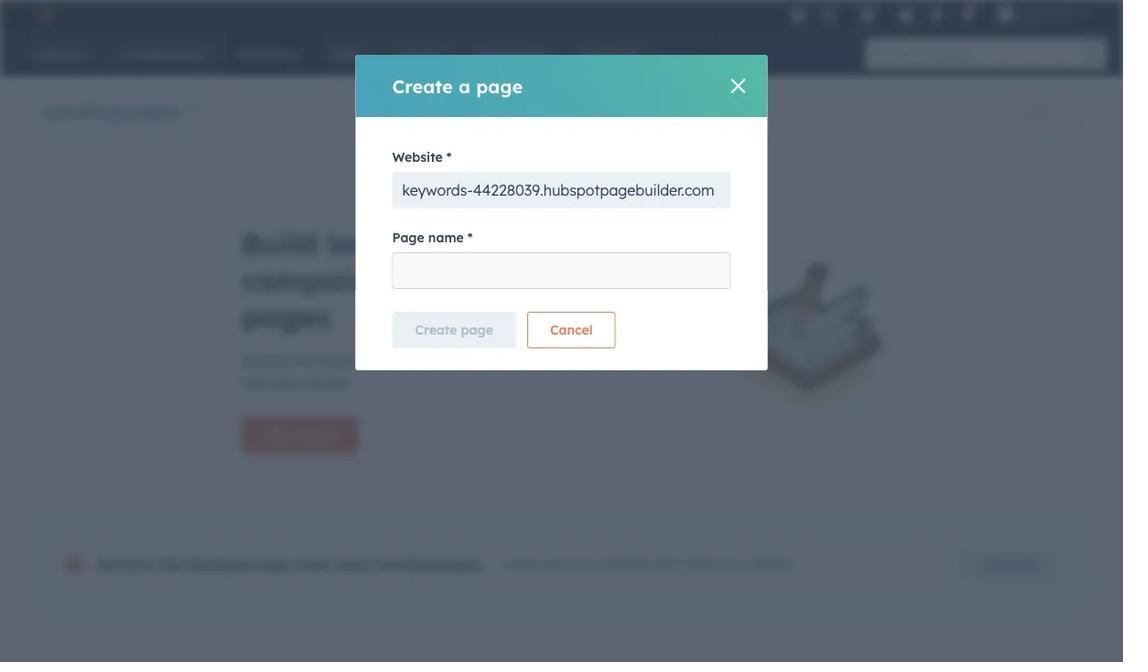 Task type: describe. For each thing, give the bounding box(es) containing it.
hubspot link
[[22, 4, 69, 26]]

johnsmith button
[[986, 0, 1099, 29]]

cancel button
[[527, 312, 616, 349]]

keywords-44228039.hubspotpagebuilder.com button
[[392, 172, 731, 209]]

create button
[[1003, 97, 1079, 126]]

landing inside build lead-capturing campaigns with landing pages
[[488, 262, 601, 298]]

new
[[579, 352, 606, 370]]

the
[[160, 556, 184, 574]]

with inside build lead-capturing campaigns with landing pages
[[415, 262, 479, 298]]

unlock
[[499, 557, 540, 573]]

website *
[[392, 149, 452, 165]]

cancel
[[550, 322, 593, 338]]

hubspot's drag-and-drop editor makes creating new pages fast and simple.
[[241, 352, 653, 393]]

get started
[[264, 427, 336, 444]]

calling icon image
[[820, 7, 837, 24]]

lead-
[[327, 225, 404, 262]]

fast
[[241, 374, 268, 393]]

page inside create page button
[[461, 322, 493, 338]]

Page name * text field
[[392, 253, 731, 289]]

calling icon button
[[813, 3, 844, 27]]

0 vertical spatial page
[[476, 75, 523, 97]]

0 vertical spatial upgrade link
[[787, 5, 810, 24]]

settings link
[[925, 5, 948, 24]]

page
[[392, 230, 425, 246]]

and-
[[354, 352, 387, 370]]

create page button
[[392, 312, 516, 349]]

marketplaces button
[[848, 0, 886, 29]]

get
[[264, 427, 286, 444]]

features
[[601, 557, 651, 573]]

build lead-capturing campaigns with landing pages
[[241, 225, 601, 335]]

1 vertical spatial *
[[468, 230, 473, 246]]

Search HubSpot search field
[[866, 38, 1090, 70]]

starter.
[[749, 557, 793, 573]]

create a page dialog
[[356, 55, 768, 371]]

logo
[[258, 556, 290, 574]]

pages inside hubspot's drag-and-drop editor makes creating new pages fast and simple.
[[611, 352, 653, 370]]

search button
[[1076, 38, 1107, 70]]

landing pages button
[[44, 97, 197, 124]]

get started button
[[241, 417, 359, 454]]

a
[[459, 75, 471, 97]]

unlock premium features with crm suite starter.
[[499, 557, 793, 573]]

started
[[290, 427, 336, 444]]

upgrade link containing upgrade
[[959, 546, 1060, 583]]

editor
[[423, 352, 464, 370]]

landing pages
[[44, 99, 180, 122]]



Task type: vqa. For each thing, say whether or not it's contained in the screenshot.
"started"
yes



Task type: locate. For each thing, give the bounding box(es) containing it.
create for create page
[[415, 322, 457, 338]]

upgrade link
[[787, 5, 810, 24], [959, 546, 1060, 583]]

create inside button
[[415, 322, 457, 338]]

drag-
[[316, 352, 354, 370]]

1 vertical spatial upgrade link
[[959, 546, 1060, 583]]

0 vertical spatial create
[[392, 75, 453, 97]]

capturing
[[404, 225, 550, 262]]

create for create a page
[[392, 75, 453, 97]]

pages
[[125, 99, 180, 122], [241, 298, 331, 335], [611, 352, 653, 370]]

remove
[[96, 556, 155, 574]]

help button
[[890, 0, 921, 29]]

pages right landing at left top
[[125, 99, 180, 122]]

1 horizontal spatial *
[[468, 230, 473, 246]]

with left crm at right
[[655, 557, 680, 573]]

pages up hubspot's
[[241, 298, 331, 335]]

1 vertical spatial landing
[[374, 556, 431, 574]]

premium
[[544, 557, 598, 573]]

name
[[428, 230, 464, 246]]

0 vertical spatial *
[[447, 149, 452, 165]]

upgrade image
[[790, 8, 806, 24]]

keywords-
[[402, 181, 473, 200]]

simple.
[[303, 374, 351, 393]]

john smith image
[[997, 6, 1014, 23]]

notifications button
[[951, 0, 983, 29]]

2 vertical spatial create
[[415, 322, 457, 338]]

create for create
[[1018, 105, 1053, 119]]

and
[[272, 374, 299, 393]]

1 vertical spatial page
[[461, 322, 493, 338]]

keywords-44228039.hubspotpagebuilder.com
[[402, 181, 715, 200]]

0 horizontal spatial landing
[[374, 556, 431, 574]]

0 horizontal spatial pages
[[125, 99, 180, 122]]

create page
[[415, 322, 493, 338]]

2 horizontal spatial pages
[[611, 352, 653, 370]]

pages inside build lead-capturing campaigns with landing pages
[[241, 298, 331, 335]]

1 vertical spatial pages
[[241, 298, 331, 335]]

help image
[[897, 8, 914, 25]]

*
[[447, 149, 452, 165], [468, 230, 473, 246]]

pages inside popup button
[[125, 99, 180, 122]]

landing
[[488, 262, 601, 298], [374, 556, 431, 574]]

1 horizontal spatial with
[[655, 557, 680, 573]]

1 horizontal spatial pages
[[241, 298, 331, 335]]

0 horizontal spatial *
[[447, 149, 452, 165]]

settings image
[[928, 8, 945, 24]]

landing up cancel
[[488, 262, 601, 298]]

johnsmith
[[1017, 7, 1072, 22]]

2 vertical spatial pages
[[611, 352, 653, 370]]

1 vertical spatial with
[[655, 557, 680, 573]]

suite
[[715, 557, 746, 573]]

* right website
[[447, 149, 452, 165]]

create down search hubspot search box
[[1018, 105, 1053, 119]]

creating
[[517, 352, 575, 370]]

page right a
[[476, 75, 523, 97]]

makes
[[468, 352, 513, 370]]

create inside popup button
[[1018, 105, 1053, 119]]

* right name
[[468, 230, 473, 246]]

search image
[[1085, 48, 1098, 60]]

hubspot's
[[241, 352, 312, 370]]

build
[[241, 225, 318, 262]]

0 vertical spatial pages
[[125, 99, 180, 122]]

crm
[[684, 557, 712, 573]]

1 horizontal spatial upgrade link
[[959, 546, 1060, 583]]

marketplaces image
[[859, 8, 875, 25]]

website
[[392, 149, 443, 165]]

hubspot image
[[33, 4, 55, 26]]

create left a
[[392, 75, 453, 97]]

page name *
[[392, 230, 473, 246]]

landing right your
[[374, 556, 431, 574]]

close image
[[731, 79, 746, 93]]

upgrade
[[982, 557, 1037, 573]]

0 vertical spatial landing
[[488, 262, 601, 298]]

1 vertical spatial create
[[1018, 105, 1053, 119]]

1 horizontal spatial landing
[[488, 262, 601, 298]]

with
[[415, 262, 479, 298], [655, 557, 680, 573]]

landing
[[44, 99, 119, 122]]

0 horizontal spatial upgrade link
[[787, 5, 810, 24]]

page
[[476, 75, 523, 97], [461, 322, 493, 338]]

remove the hubspot logo from your landing pages.
[[96, 556, 484, 574]]

johnsmith menu
[[785, 0, 1101, 29]]

pages.
[[436, 556, 484, 574]]

your
[[335, 556, 370, 574]]

pages right new
[[611, 352, 653, 370]]

page up makes
[[461, 322, 493, 338]]

landing pages banner
[[44, 92, 1079, 134]]

notifications image
[[959, 8, 975, 25]]

create up 'editor'
[[415, 322, 457, 338]]

create a page
[[392, 75, 523, 97]]

hubspot
[[188, 556, 253, 574]]

0 vertical spatial with
[[415, 262, 479, 298]]

drop
[[387, 352, 419, 370]]

from
[[295, 556, 331, 574]]

44228039.hubspotpagebuilder.com
[[473, 181, 715, 200]]

campaigns
[[241, 262, 405, 298]]

create
[[392, 75, 453, 97], [1018, 105, 1053, 119], [415, 322, 457, 338]]

with down name
[[415, 262, 479, 298]]

0 horizontal spatial with
[[415, 262, 479, 298]]



